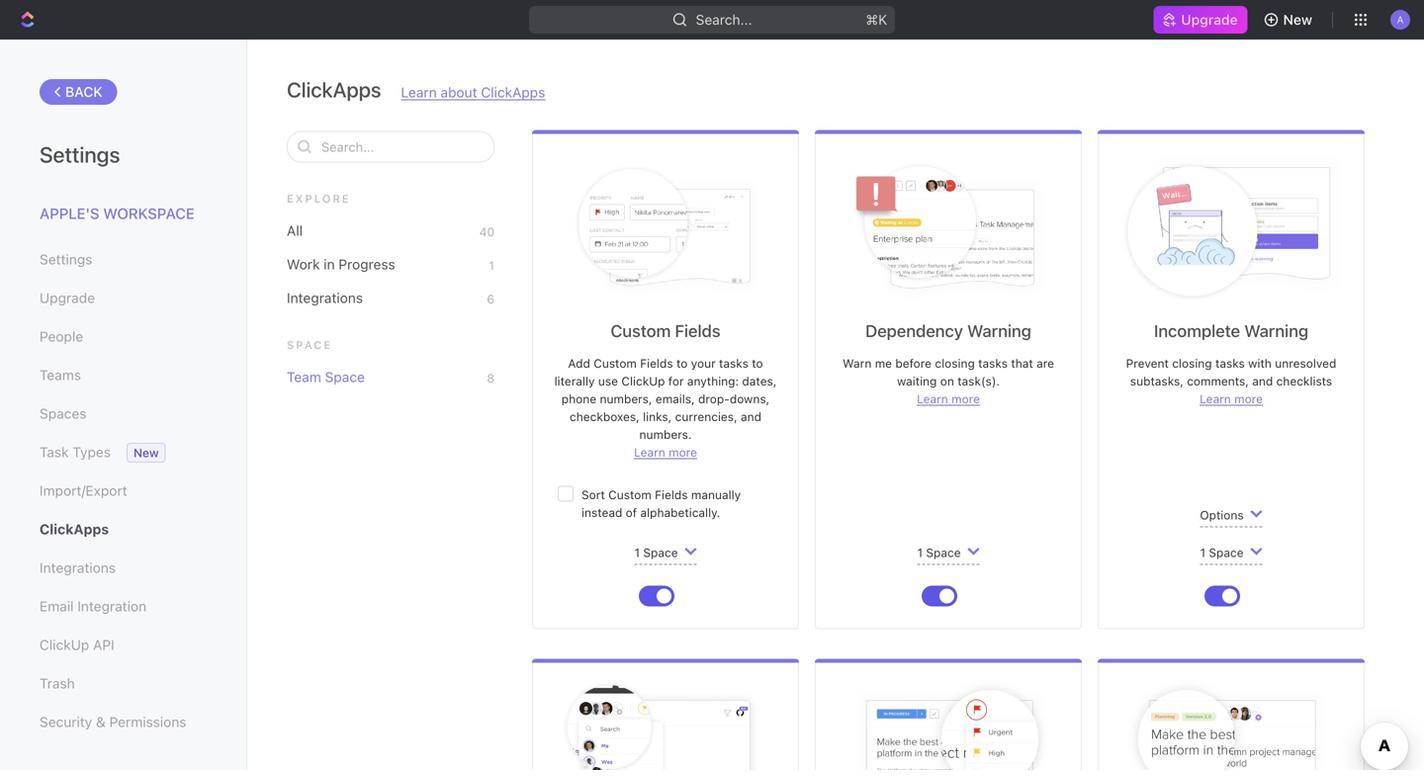Task type: describe. For each thing, give the bounding box(es) containing it.
learn inside warn me before closing tasks that are waiting on task(s). learn more
[[917, 392, 948, 406]]

of
[[626, 506, 637, 520]]

learn more link for custom
[[634, 446, 697, 459]]

security & permissions
[[40, 714, 186, 731]]

search...
[[696, 11, 752, 28]]

integrations inside integrations link
[[40, 560, 116, 576]]

numbers,
[[600, 392, 652, 406]]

1 to from the left
[[677, 357, 688, 370]]

closing inside prevent closing tasks with unresolved subtasks, comments, and checklists learn more
[[1172, 357, 1212, 370]]

phone
[[562, 392, 597, 406]]

clickup inside add custom fields to your tasks to literally use clickup for anything: dates, phone numbers, emails, drop-downs, checkboxes, links, currencies, and numbers. learn more
[[622, 374, 665, 388]]

prevent
[[1126, 357, 1169, 370]]

and inside add custom fields to your tasks to literally use clickup for anything: dates, phone numbers, emails, drop-downs, checkboxes, links, currencies, and numbers. learn more
[[741, 410, 762, 424]]

currencies,
[[675, 410, 738, 424]]

email integration
[[40, 598, 147, 615]]

types
[[72, 444, 111, 460]]

trash link
[[40, 667, 207, 701]]

settings element
[[0, 40, 247, 771]]

api
[[93, 637, 114, 653]]

subtasks,
[[1130, 374, 1184, 388]]

0 vertical spatial fields
[[675, 321, 721, 341]]

literally
[[555, 374, 595, 388]]

emails,
[[656, 392, 695, 406]]

about
[[441, 84, 477, 100]]

1 horizontal spatial clickapps
[[287, 77, 381, 102]]

closing inside warn me before closing tasks that are waiting on task(s). learn more
[[935, 357, 975, 370]]

custom for add
[[594, 357, 637, 370]]

team space
[[287, 369, 365, 385]]

are
[[1037, 357, 1055, 370]]

new button
[[1256, 4, 1325, 36]]

people link
[[40, 320, 207, 354]]

a
[[1397, 14, 1404, 25]]

task
[[40, 444, 69, 460]]

0 vertical spatial upgrade
[[1181, 11, 1238, 28]]

warn
[[843, 357, 872, 370]]

apple's
[[40, 205, 99, 222]]

tasks inside add custom fields to your tasks to literally use clickup for anything: dates, phone numbers, emails, drop-downs, checkboxes, links, currencies, and numbers. learn more
[[719, 357, 749, 370]]

for
[[668, 374, 684, 388]]

instead
[[582, 506, 623, 520]]

email integration link
[[40, 590, 207, 624]]

dependency warning
[[866, 321, 1032, 341]]

custom fields
[[611, 321, 721, 341]]

in
[[324, 256, 335, 273]]

security
[[40, 714, 92, 731]]

sort custom fields manually instead of alphabetically.
[[582, 488, 741, 520]]

back
[[65, 84, 103, 100]]

learn about clickapps
[[401, 84, 545, 100]]

work in progress
[[287, 256, 395, 273]]

progress
[[339, 256, 395, 273]]

me
[[875, 357, 892, 370]]

&
[[96, 714, 106, 731]]

incomplete
[[1154, 321, 1241, 341]]

warning for dependency warning
[[968, 321, 1032, 341]]

prevent closing tasks with unresolved subtasks, comments, and checklists learn more
[[1126, 357, 1337, 406]]

integrations link
[[40, 551, 207, 585]]

spaces
[[40, 406, 87, 422]]

settings link
[[40, 243, 207, 276]]

all
[[287, 223, 303, 239]]

40
[[479, 225, 495, 239]]

dates,
[[742, 374, 777, 388]]

1 space for custom
[[635, 546, 678, 560]]

links,
[[643, 410, 672, 424]]

warn me before closing tasks that are waiting on task(s). learn more
[[843, 357, 1055, 406]]

warning for incomplete warning
[[1245, 321, 1309, 341]]

anything:
[[687, 374, 739, 388]]

fields for manually
[[655, 488, 688, 502]]

before
[[896, 357, 932, 370]]

6
[[487, 292, 495, 306]]

waiting
[[897, 374, 937, 388]]



Task type: locate. For each thing, give the bounding box(es) containing it.
and down downs,
[[741, 410, 762, 424]]

tasks inside warn me before closing tasks that are waiting on task(s). learn more
[[979, 357, 1008, 370]]

0 horizontal spatial clickapps
[[40, 521, 109, 538]]

0 horizontal spatial clickup
[[40, 637, 89, 653]]

2 vertical spatial fields
[[655, 488, 688, 502]]

fields
[[675, 321, 721, 341], [640, 357, 673, 370], [655, 488, 688, 502]]

0 vertical spatial clickup
[[622, 374, 665, 388]]

0 horizontal spatial 1 space
[[635, 546, 678, 560]]

closing up the comments,
[[1172, 357, 1212, 370]]

1 vertical spatial fields
[[640, 357, 673, 370]]

clickup
[[622, 374, 665, 388], [40, 637, 89, 653]]

1 vertical spatial and
[[741, 410, 762, 424]]

1 vertical spatial custom
[[594, 357, 637, 370]]

explore
[[287, 192, 351, 205]]

1 horizontal spatial clickup
[[622, 374, 665, 388]]

2 settings from the top
[[40, 251, 92, 268]]

a button
[[1385, 4, 1417, 36]]

learn down the on
[[917, 392, 948, 406]]

upgrade inside settings element
[[40, 290, 95, 306]]

work
[[287, 256, 320, 273]]

0 vertical spatial custom
[[611, 321, 671, 341]]

to up for on the left
[[677, 357, 688, 370]]

manually
[[691, 488, 741, 502]]

dependency
[[866, 321, 963, 341]]

1 vertical spatial new
[[134, 446, 159, 460]]

more down numbers.
[[669, 446, 697, 459]]

0 vertical spatial upgrade link
[[1154, 6, 1248, 34]]

⌘k
[[866, 11, 887, 28]]

clickapps link
[[40, 513, 207, 547]]

integration
[[77, 598, 147, 615]]

tasks inside prevent closing tasks with unresolved subtasks, comments, and checklists learn more
[[1216, 357, 1245, 370]]

1 vertical spatial settings
[[40, 251, 92, 268]]

1 warning from the left
[[968, 321, 1032, 341]]

settings down apple's
[[40, 251, 92, 268]]

1 closing from the left
[[935, 357, 975, 370]]

email
[[40, 598, 74, 615]]

0 horizontal spatial and
[[741, 410, 762, 424]]

1 horizontal spatial more
[[952, 392, 980, 406]]

tasks up task(s).
[[979, 357, 1008, 370]]

teams
[[40, 367, 81, 383]]

clickapps
[[287, 77, 381, 102], [481, 84, 545, 100], [40, 521, 109, 538]]

clickapps inside settings element
[[40, 521, 109, 538]]

learn
[[401, 84, 437, 100], [917, 392, 948, 406], [1200, 392, 1231, 406], [634, 446, 666, 459]]

2 to from the left
[[752, 357, 763, 370]]

1 vertical spatial integrations
[[40, 560, 116, 576]]

learn more link down the comments,
[[1200, 392, 1263, 406]]

1 vertical spatial upgrade link
[[40, 281, 207, 315]]

team
[[287, 369, 321, 385]]

fields up for on the left
[[640, 357, 673, 370]]

integrations up email integration
[[40, 560, 116, 576]]

0 horizontal spatial warning
[[968, 321, 1032, 341]]

1 space for incomplete
[[1200, 546, 1244, 560]]

0 horizontal spatial upgrade link
[[40, 281, 207, 315]]

1 horizontal spatial tasks
[[979, 357, 1008, 370]]

closing
[[935, 357, 975, 370], [1172, 357, 1212, 370]]

more inside add custom fields to your tasks to literally use clickup for anything: dates, phone numbers, emails, drop-downs, checkboxes, links, currencies, and numbers. learn more
[[669, 446, 697, 459]]

tasks up the comments,
[[1216, 357, 1245, 370]]

trash
[[40, 676, 75, 692]]

0 horizontal spatial more
[[669, 446, 697, 459]]

add
[[568, 357, 590, 370]]

checklists
[[1277, 374, 1333, 388]]

clickup up trash
[[40, 637, 89, 653]]

comments,
[[1187, 374, 1249, 388]]

1 horizontal spatial closing
[[1172, 357, 1212, 370]]

spaces link
[[40, 397, 207, 431]]

upgrade link left 'new' button
[[1154, 6, 1248, 34]]

more inside prevent closing tasks with unresolved subtasks, comments, and checklists learn more
[[1235, 392, 1263, 406]]

2 vertical spatial custom
[[609, 488, 652, 502]]

clickup up numbers,
[[622, 374, 665, 388]]

back link
[[40, 79, 117, 105]]

warning up that
[[968, 321, 1032, 341]]

more down the comments,
[[1235, 392, 1263, 406]]

add custom fields to your tasks to literally use clickup for anything: dates, phone numbers, emails, drop-downs, checkboxes, links, currencies, and numbers. learn more
[[555, 357, 777, 459]]

1 horizontal spatial learn more link
[[917, 392, 980, 406]]

space
[[287, 339, 332, 352], [325, 369, 365, 385], [643, 546, 678, 560], [926, 546, 961, 560], [1209, 546, 1244, 560]]

learn left about
[[401, 84, 437, 100]]

3 1 space from the left
[[1200, 546, 1244, 560]]

learn more link for incomplete
[[1200, 392, 1263, 406]]

1 horizontal spatial to
[[752, 357, 763, 370]]

options button
[[1099, 504, 1364, 542]]

fields up your
[[675, 321, 721, 341]]

security & permissions link
[[40, 706, 207, 739]]

1 horizontal spatial upgrade
[[1181, 11, 1238, 28]]

clickup inside settings element
[[40, 637, 89, 653]]

clickapps down import/export
[[40, 521, 109, 538]]

task types
[[40, 444, 111, 460]]

options
[[1200, 508, 1244, 522]]

workspace
[[103, 205, 195, 222]]

0 horizontal spatial upgrade
[[40, 290, 95, 306]]

1 horizontal spatial and
[[1253, 374, 1273, 388]]

alphabetically.
[[641, 506, 720, 520]]

closing up the on
[[935, 357, 975, 370]]

3 tasks from the left
[[1216, 357, 1245, 370]]

learn more link
[[917, 392, 980, 406], [1200, 392, 1263, 406], [634, 446, 697, 459]]

settings up apple's
[[40, 141, 120, 167]]

task(s).
[[958, 374, 1000, 388]]

1 horizontal spatial new
[[1284, 11, 1313, 28]]

1 vertical spatial clickup
[[40, 637, 89, 653]]

2 horizontal spatial tasks
[[1216, 357, 1245, 370]]

and
[[1253, 374, 1273, 388], [741, 410, 762, 424]]

0 horizontal spatial integrations
[[40, 560, 116, 576]]

sort
[[582, 488, 605, 502]]

on
[[940, 374, 954, 388]]

0 vertical spatial integrations
[[287, 290, 363, 306]]

1 horizontal spatial integrations
[[287, 290, 363, 306]]

integrations
[[287, 290, 363, 306], [40, 560, 116, 576]]

learn inside add custom fields to your tasks to literally use clickup for anything: dates, phone numbers, emails, drop-downs, checkboxes, links, currencies, and numbers. learn more
[[634, 446, 666, 459]]

tasks up anything:
[[719, 357, 749, 370]]

new inside button
[[1284, 11, 1313, 28]]

2 1 space from the left
[[917, 546, 961, 560]]

upgrade link down settings link
[[40, 281, 207, 315]]

import/export
[[40, 483, 127, 499]]

clickapps up search... text field
[[287, 77, 381, 102]]

upgrade link inside settings element
[[40, 281, 207, 315]]

0 vertical spatial settings
[[40, 141, 120, 167]]

unresolved
[[1275, 357, 1337, 370]]

1 horizontal spatial 1 space
[[917, 546, 961, 560]]

more down task(s).
[[952, 392, 980, 406]]

upgrade
[[1181, 11, 1238, 28], [40, 290, 95, 306]]

with
[[1249, 357, 1272, 370]]

0 horizontal spatial tasks
[[719, 357, 749, 370]]

1 horizontal spatial upgrade link
[[1154, 6, 1248, 34]]

8
[[487, 371, 495, 385]]

more
[[952, 392, 980, 406], [1235, 392, 1263, 406], [669, 446, 697, 459]]

Search... text field
[[322, 132, 484, 162]]

more inside warn me before closing tasks that are waiting on task(s). learn more
[[952, 392, 980, 406]]

1 tasks from the left
[[719, 357, 749, 370]]

teams link
[[40, 359, 207, 392]]

warning up the with
[[1245, 321, 1309, 341]]

permissions
[[109, 714, 186, 731]]

and inside prevent closing tasks with unresolved subtasks, comments, and checklists learn more
[[1253, 374, 1273, 388]]

settings
[[40, 141, 120, 167], [40, 251, 92, 268]]

numbers.
[[640, 428, 692, 442]]

1
[[489, 259, 495, 273], [635, 546, 640, 560], [917, 546, 923, 560], [1200, 546, 1206, 560]]

2 horizontal spatial more
[[1235, 392, 1263, 406]]

new inside settings element
[[134, 446, 159, 460]]

integrations down in
[[287, 290, 363, 306]]

and down the with
[[1253, 374, 1273, 388]]

2 warning from the left
[[1245, 321, 1309, 341]]

0 vertical spatial new
[[1284, 11, 1313, 28]]

fields inside sort custom fields manually instead of alphabetically.
[[655, 488, 688, 502]]

to up the dates,
[[752, 357, 763, 370]]

fields inside add custom fields to your tasks to literally use clickup for anything: dates, phone numbers, emails, drop-downs, checkboxes, links, currencies, and numbers. learn more
[[640, 357, 673, 370]]

learn more link down the on
[[917, 392, 980, 406]]

drop-
[[698, 392, 730, 406]]

1 vertical spatial upgrade
[[40, 290, 95, 306]]

checkboxes,
[[570, 410, 640, 424]]

learn more link down numbers.
[[634, 446, 697, 459]]

warning
[[968, 321, 1032, 341], [1245, 321, 1309, 341]]

learn about clickapps link
[[401, 84, 545, 100]]

0 horizontal spatial new
[[134, 446, 159, 460]]

incomplete warning
[[1154, 321, 1309, 341]]

fields for to
[[640, 357, 673, 370]]

to
[[677, 357, 688, 370], [752, 357, 763, 370]]

custom
[[611, 321, 671, 341], [594, 357, 637, 370], [609, 488, 652, 502]]

apple's workspace
[[40, 205, 195, 222]]

1 settings from the top
[[40, 141, 120, 167]]

that
[[1011, 357, 1034, 370]]

upgrade left 'new' button
[[1181, 11, 1238, 28]]

0 horizontal spatial learn more link
[[634, 446, 697, 459]]

learn more link for dependency
[[917, 392, 980, 406]]

2 closing from the left
[[1172, 357, 1212, 370]]

2 tasks from the left
[[979, 357, 1008, 370]]

new
[[1284, 11, 1313, 28], [134, 446, 159, 460]]

1 1 space from the left
[[635, 546, 678, 560]]

0 horizontal spatial to
[[677, 357, 688, 370]]

fields up 'alphabetically.'
[[655, 488, 688, 502]]

learn inside prevent closing tasks with unresolved subtasks, comments, and checklists learn more
[[1200, 392, 1231, 406]]

learn down numbers.
[[634, 446, 666, 459]]

downs,
[[730, 392, 770, 406]]

clickup api link
[[40, 629, 207, 662]]

2 horizontal spatial learn more link
[[1200, 392, 1263, 406]]

2 horizontal spatial 1 space
[[1200, 546, 1244, 560]]

custom for sort
[[609, 488, 652, 502]]

clickapps right about
[[481, 84, 545, 100]]

learn down the comments,
[[1200, 392, 1231, 406]]

custom inside sort custom fields manually instead of alphabetically.
[[609, 488, 652, 502]]

your
[[691, 357, 716, 370]]

0 horizontal spatial closing
[[935, 357, 975, 370]]

custom inside add custom fields to your tasks to literally use clickup for anything: dates, phone numbers, emails, drop-downs, checkboxes, links, currencies, and numbers. learn more
[[594, 357, 637, 370]]

clickup api
[[40, 637, 114, 653]]

use
[[598, 374, 618, 388]]

1 horizontal spatial warning
[[1245, 321, 1309, 341]]

2 horizontal spatial clickapps
[[481, 84, 545, 100]]

upgrade up the people on the top left of the page
[[40, 290, 95, 306]]

import/export link
[[40, 474, 207, 508]]

0 vertical spatial and
[[1253, 374, 1273, 388]]

people
[[40, 328, 83, 345]]



Task type: vqa. For each thing, say whether or not it's contained in the screenshot.
ALERT
no



